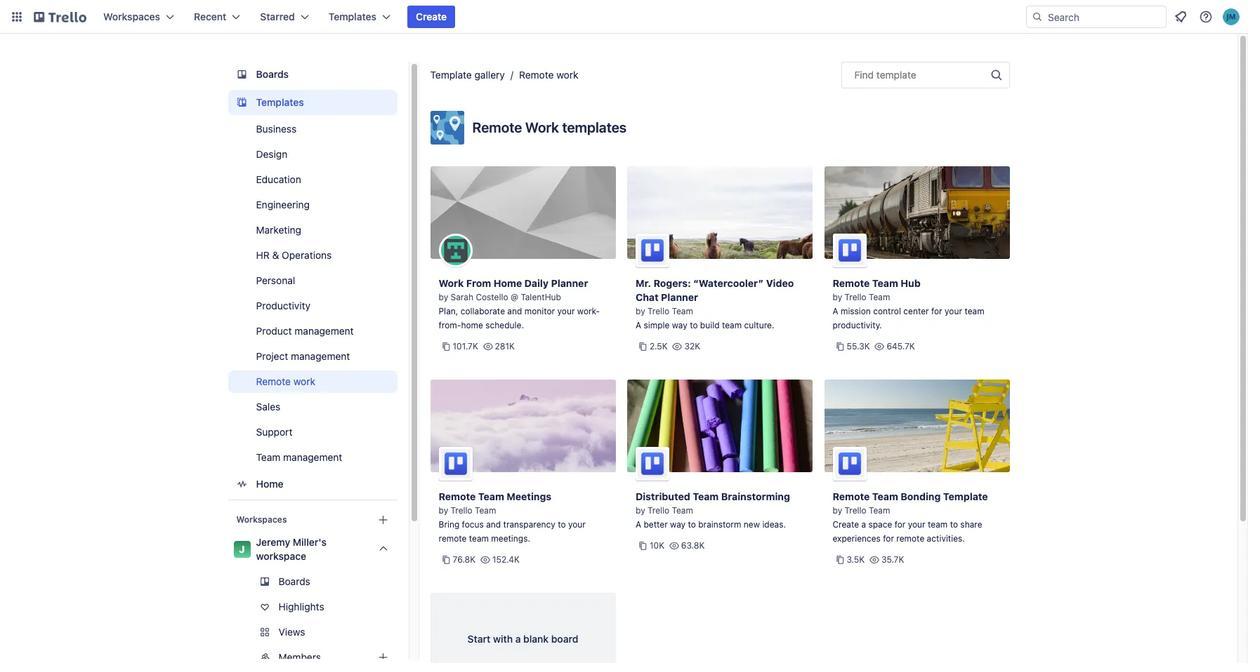 Task type: describe. For each thing, give the bounding box(es) containing it.
business link
[[228, 118, 397, 140]]

project management link
[[228, 346, 397, 368]]

32k
[[684, 341, 700, 352]]

activities.
[[927, 534, 965, 544]]

home image
[[234, 476, 250, 493]]

starred button
[[252, 6, 317, 28]]

hr & operations
[[256, 249, 332, 261]]

workspaces inside popup button
[[103, 11, 160, 22]]

workspaces button
[[95, 6, 183, 28]]

trello inside remote team bonding template by trello team create a space for your team to share experiences for remote activities.
[[845, 506, 867, 516]]

brainstorming
[[721, 491, 790, 503]]

0 vertical spatial work
[[557, 69, 578, 81]]

hr
[[256, 249, 270, 261]]

chat
[[636, 292, 659, 303]]

starred
[[260, 11, 295, 22]]

way inside distributed team brainstorming by trello team a better way to brainstorm new ideas.
[[670, 520, 686, 530]]

management for team management
[[283, 452, 342, 464]]

remote for hub
[[833, 277, 870, 289]]

55.3k
[[847, 341, 870, 352]]

home
[[461, 320, 483, 331]]

&
[[272, 249, 279, 261]]

0 horizontal spatial remote work link
[[228, 371, 397, 393]]

better
[[644, 520, 668, 530]]

from
[[466, 277, 491, 289]]

daily
[[524, 277, 549, 289]]

to inside remote team bonding template by trello team create a space for your team to share experiences for remote activities.
[[950, 520, 958, 530]]

76.8k
[[453, 555, 476, 565]]

planner inside mr. rogers: "watercooler" video chat planner by trello team a simple way to build team culture.
[[661, 292, 698, 303]]

a inside button
[[515, 634, 521, 646]]

start with a blank board button
[[430, 594, 616, 664]]

gallery
[[475, 69, 505, 81]]

a for distributed team brainstorming
[[636, 520, 641, 530]]

forward image
[[394, 624, 411, 641]]

monitor
[[525, 306, 555, 317]]

project management
[[256, 351, 350, 362]]

0 horizontal spatial template
[[430, 69, 472, 81]]

mr. rogers: "watercooler" video chat planner by trello team a simple way to build team culture.
[[636, 277, 794, 331]]

Find template field
[[841, 62, 1010, 89]]

63.8k
[[681, 541, 705, 551]]

sarah
[[451, 292, 473, 303]]

switch to… image
[[10, 10, 24, 24]]

trello team image for remote
[[833, 447, 866, 481]]

personal
[[256, 275, 295, 287]]

recent
[[194, 11, 226, 22]]

trello team image for remote team meetings
[[439, 447, 472, 481]]

support link
[[228, 421, 397, 444]]

marketing link
[[228, 219, 397, 242]]

bring
[[439, 520, 460, 530]]

build
[[700, 320, 720, 331]]

trello team image for mr.
[[636, 234, 669, 268]]

0 horizontal spatial home
[[256, 478, 283, 490]]

0 horizontal spatial templates
[[256, 96, 304, 108]]

"watercooler"
[[693, 277, 764, 289]]

engineering link
[[228, 194, 397, 216]]

simple
[[644, 320, 670, 331]]

space
[[869, 520, 892, 530]]

remote down project
[[256, 376, 291, 388]]

template gallery
[[430, 69, 505, 81]]

video
[[766, 277, 794, 289]]

create button
[[407, 6, 455, 28]]

recent button
[[185, 6, 249, 28]]

management for product management
[[295, 325, 354, 337]]

by inside remote team meetings by trello team bring focus and transparency to your remote team meetings.
[[439, 506, 448, 516]]

hr & operations link
[[228, 244, 397, 267]]

team inside mr. rogers: "watercooler" video chat planner by trello team a simple way to build team culture.
[[722, 320, 742, 331]]

remote inside remote team meetings by trello team bring focus and transparency to your remote team meetings.
[[439, 534, 467, 544]]

productivity
[[256, 300, 310, 312]]

templates inside 'popup button'
[[329, 11, 377, 22]]

template gallery link
[[430, 69, 505, 81]]

template board image
[[234, 94, 250, 111]]

team inside mr. rogers: "watercooler" video chat planner by trello team a simple way to build team culture.
[[672, 306, 693, 317]]

product
[[256, 325, 292, 337]]

645.7k
[[887, 341, 915, 352]]

meetings
[[507, 491, 552, 503]]

mr.
[[636, 277, 651, 289]]

open information menu image
[[1199, 10, 1213, 24]]

trello for remote team hub
[[845, 292, 867, 303]]

experiences
[[833, 534, 881, 544]]

remote right gallery
[[519, 69, 554, 81]]

costello
[[476, 292, 508, 303]]

team inside remote team bonding template by trello team create a space for your team to share experiences for remote activities.
[[928, 520, 948, 530]]

boards for home
[[256, 68, 289, 80]]

board
[[551, 634, 578, 646]]

start
[[468, 634, 491, 646]]

board image
[[234, 66, 250, 83]]

productivity link
[[228, 295, 397, 318]]

35.7k
[[882, 555, 904, 565]]

boards link for home
[[228, 62, 397, 87]]

culture.
[[744, 320, 774, 331]]

distributed team brainstorming by trello team a better way to brainstorm new ideas.
[[636, 491, 790, 530]]

for for hub
[[931, 306, 942, 317]]

engineering
[[256, 199, 310, 211]]

sales
[[256, 401, 280, 413]]

views link
[[228, 622, 411, 644]]

education link
[[228, 169, 397, 191]]

template
[[877, 69, 916, 81]]

remote for bonding
[[833, 491, 870, 503]]

primary element
[[0, 0, 1248, 34]]

operations
[[282, 249, 332, 261]]

home inside work from home daily planner by sarah costello @ talenthub plan, collaborate and monitor your work- from-home schedule.
[[494, 277, 522, 289]]

control
[[873, 306, 901, 317]]

@
[[511, 292, 518, 303]]

find template
[[855, 69, 916, 81]]

views
[[279, 627, 305, 639]]



Task type: locate. For each thing, give the bounding box(es) containing it.
1 horizontal spatial remote work link
[[519, 69, 578, 81]]

trello up simple
[[648, 306, 670, 317]]

a left better
[[636, 520, 641, 530]]

remote up 35.7k
[[897, 534, 925, 544]]

1 horizontal spatial remote
[[897, 534, 925, 544]]

home right home icon at the left
[[256, 478, 283, 490]]

by inside work from home daily planner by sarah costello @ talenthub plan, collaborate and monitor your work- from-home schedule.
[[439, 292, 448, 303]]

collaborate
[[461, 306, 505, 317]]

your for remote team hub
[[945, 306, 962, 317]]

remote team hub by trello team a mission control center for your team productivity.
[[833, 277, 985, 331]]

team up activities. at the right
[[928, 520, 948, 530]]

0 horizontal spatial for
[[883, 534, 894, 544]]

your right transparency
[[568, 520, 586, 530]]

home link
[[228, 472, 397, 497]]

remote team bonding template by trello team create a space for your team to share experiences for remote activities.
[[833, 491, 988, 544]]

1 horizontal spatial trello team image
[[636, 447, 669, 481]]

by up the bring
[[439, 506, 448, 516]]

plan,
[[439, 306, 458, 317]]

1 horizontal spatial and
[[507, 306, 522, 317]]

for right space
[[895, 520, 906, 530]]

your for remote team bonding template
[[908, 520, 926, 530]]

remote for templates
[[472, 119, 522, 136]]

boards link up templates link
[[228, 62, 397, 87]]

to up activities. at the right
[[950, 520, 958, 530]]

1 horizontal spatial for
[[895, 520, 906, 530]]

trello inside remote team meetings by trello team bring focus and transparency to your remote team meetings.
[[451, 506, 473, 516]]

sarah costello @ talenthub image
[[439, 234, 472, 268]]

remote work down project
[[256, 376, 315, 388]]

templates up business
[[256, 96, 304, 108]]

way inside mr. rogers: "watercooler" video chat planner by trello team a simple way to build team culture.
[[672, 320, 688, 331]]

1 horizontal spatial workspaces
[[236, 515, 287, 525]]

way right simple
[[672, 320, 688, 331]]

1 vertical spatial and
[[486, 520, 501, 530]]

templates link
[[228, 90, 397, 115]]

focus
[[462, 520, 484, 530]]

team management link
[[228, 447, 397, 469]]

for inside remote team hub by trello team a mission control center for your team productivity.
[[931, 306, 942, 317]]

center
[[904, 306, 929, 317]]

by inside mr. rogers: "watercooler" video chat planner by trello team a simple way to build team culture.
[[636, 306, 645, 317]]

to right transparency
[[558, 520, 566, 530]]

and right 'focus'
[[486, 520, 501, 530]]

support
[[256, 426, 293, 438]]

for down space
[[883, 534, 894, 544]]

1 horizontal spatial template
[[943, 491, 988, 503]]

team right build
[[722, 320, 742, 331]]

transparency
[[503, 520, 555, 530]]

by up experiences
[[833, 506, 842, 516]]

10k
[[650, 541, 665, 551]]

1 horizontal spatial home
[[494, 277, 522, 289]]

your left work-
[[557, 306, 575, 317]]

work-
[[577, 306, 600, 317]]

trello up experiences
[[845, 506, 867, 516]]

by up the "plan," on the left of page
[[439, 292, 448, 303]]

trello inside distributed team brainstorming by trello team a better way to brainstorm new ideas.
[[648, 506, 670, 516]]

trello team image for distributed team brainstorming
[[636, 447, 669, 481]]

0 horizontal spatial a
[[515, 634, 521, 646]]

0 vertical spatial planner
[[551, 277, 588, 289]]

1 vertical spatial management
[[291, 351, 350, 362]]

design link
[[228, 143, 397, 166]]

boards link for views
[[228, 571, 397, 594]]

template left gallery
[[430, 69, 472, 81]]

add image
[[375, 650, 392, 664]]

0 horizontal spatial workspaces
[[103, 11, 160, 22]]

1 vertical spatial home
[[256, 478, 283, 490]]

jeremy miller (jeremymiller198) image
[[1223, 8, 1240, 25]]

meetings.
[[491, 534, 530, 544]]

remote up the bring
[[439, 491, 476, 503]]

miller's
[[293, 537, 327, 549]]

remote inside remote team bonding template by trello team create a space for your team to share experiences for remote activities.
[[833, 491, 870, 503]]

1 horizontal spatial trello team image
[[833, 447, 866, 481]]

1 horizontal spatial planner
[[661, 292, 698, 303]]

remote up mission
[[833, 277, 870, 289]]

talenthub
[[521, 292, 561, 303]]

management down support link on the bottom
[[283, 452, 342, 464]]

0 horizontal spatial remote work
[[256, 376, 315, 388]]

product management
[[256, 325, 354, 337]]

boards link up highlights link
[[228, 571, 397, 594]]

templates button
[[320, 6, 399, 28]]

a left simple
[[636, 320, 641, 331]]

0 vertical spatial workspaces
[[103, 11, 160, 22]]

remote for meetings
[[439, 491, 476, 503]]

boards right board 'icon'
[[256, 68, 289, 80]]

0 vertical spatial for
[[931, 306, 942, 317]]

work from home daily planner by sarah costello @ talenthub plan, collaborate and monitor your work- from-home schedule.
[[439, 277, 600, 331]]

jeremy miller's workspace
[[256, 537, 327, 563]]

1 remote from the left
[[439, 534, 467, 544]]

trello inside mr. rogers: "watercooler" video chat planner by trello team a simple way to build team culture.
[[648, 306, 670, 317]]

trello up mission
[[845, 292, 867, 303]]

your for remote team meetings
[[568, 520, 586, 530]]

remote work link down the project management 'link' on the left bottom of page
[[228, 371, 397, 393]]

new
[[744, 520, 760, 530]]

a right with at bottom left
[[515, 634, 521, 646]]

101.7k
[[453, 341, 478, 352]]

2.5k
[[650, 341, 668, 352]]

by inside remote team hub by trello team a mission control center for your team productivity.
[[833, 292, 842, 303]]

1 vertical spatial remote work
[[256, 376, 315, 388]]

team right center
[[965, 306, 985, 317]]

a left mission
[[833, 306, 838, 317]]

work left templates
[[525, 119, 559, 136]]

for right center
[[931, 306, 942, 317]]

a for remote team hub
[[833, 306, 838, 317]]

2 vertical spatial for
[[883, 534, 894, 544]]

boards
[[256, 68, 289, 80], [279, 576, 310, 588]]

1 vertical spatial workspaces
[[236, 515, 287, 525]]

trello team image
[[833, 234, 866, 268], [439, 447, 472, 481], [636, 447, 669, 481]]

management down productivity link at the left of page
[[295, 325, 354, 337]]

1 vertical spatial a
[[515, 634, 521, 646]]

trello team image
[[636, 234, 669, 268], [833, 447, 866, 481]]

management down product management link
[[291, 351, 350, 362]]

1 vertical spatial remote work link
[[228, 371, 397, 393]]

marketing
[[256, 224, 301, 236]]

work down project management
[[293, 376, 315, 388]]

business
[[256, 123, 297, 135]]

home up the @
[[494, 277, 522, 289]]

share
[[960, 520, 982, 530]]

remote work link
[[519, 69, 578, 81], [228, 371, 397, 393]]

for for bonding
[[895, 520, 906, 530]]

find
[[855, 69, 874, 81]]

1 vertical spatial a
[[636, 320, 641, 331]]

1 vertical spatial work
[[293, 376, 315, 388]]

1 boards link from the top
[[228, 62, 397, 87]]

Search field
[[1043, 6, 1166, 27]]

0 vertical spatial way
[[672, 320, 688, 331]]

1 vertical spatial planner
[[661, 292, 698, 303]]

remote inside remote team bonding template by trello team create a space for your team to share experiences for remote activities.
[[897, 534, 925, 544]]

team down 'focus'
[[469, 534, 489, 544]]

brainstorm
[[698, 520, 741, 530]]

0 horizontal spatial create
[[416, 11, 447, 22]]

1 horizontal spatial work
[[525, 119, 559, 136]]

0 vertical spatial work
[[525, 119, 559, 136]]

remote down the bring
[[439, 534, 467, 544]]

remote work
[[519, 69, 578, 81], [256, 376, 315, 388]]

by
[[439, 292, 448, 303], [833, 292, 842, 303], [636, 306, 645, 317], [439, 506, 448, 516], [636, 506, 645, 516], [833, 506, 842, 516]]

team inside remote team meetings by trello team bring focus and transparency to your remote team meetings.
[[469, 534, 489, 544]]

a inside distributed team brainstorming by trello team a better way to brainstorm new ideas.
[[636, 520, 641, 530]]

1 vertical spatial create
[[833, 520, 859, 530]]

to up 63.8k
[[688, 520, 696, 530]]

project
[[256, 351, 288, 362]]

remote work up remote work templates
[[519, 69, 578, 81]]

create
[[416, 11, 447, 22], [833, 520, 859, 530]]

your down bonding
[[908, 520, 926, 530]]

templates right starred dropdown button
[[329, 11, 377, 22]]

a inside remote team bonding template by trello team create a space for your team to share experiences for remote activities.
[[862, 520, 866, 530]]

0 vertical spatial remote work
[[519, 69, 578, 81]]

remote up space
[[833, 491, 870, 503]]

1 vertical spatial work
[[439, 277, 464, 289]]

by inside remote team bonding template by trello team create a space for your team to share experiences for remote activities.
[[833, 506, 842, 516]]

a up experiences
[[862, 520, 866, 530]]

product management link
[[228, 320, 397, 343]]

2 vertical spatial a
[[636, 520, 641, 530]]

create inside button
[[416, 11, 447, 22]]

schedule.
[[486, 320, 524, 331]]

create up experiences
[[833, 520, 859, 530]]

2 remote from the left
[[897, 534, 925, 544]]

0 vertical spatial and
[[507, 306, 522, 317]]

template
[[430, 69, 472, 81], [943, 491, 988, 503]]

0 vertical spatial management
[[295, 325, 354, 337]]

to left build
[[690, 320, 698, 331]]

templates
[[562, 119, 627, 136]]

0 vertical spatial a
[[833, 306, 838, 317]]

1 horizontal spatial a
[[862, 520, 866, 530]]

trello inside remote team hub by trello team a mission control center for your team productivity.
[[845, 292, 867, 303]]

way right better
[[670, 520, 686, 530]]

0 vertical spatial home
[[494, 277, 522, 289]]

1 vertical spatial boards
[[279, 576, 310, 588]]

by up better
[[636, 506, 645, 516]]

1 vertical spatial way
[[670, 520, 686, 530]]

your right center
[[945, 306, 962, 317]]

your inside work from home daily planner by sarah costello @ talenthub plan, collaborate and monitor your work- from-home schedule.
[[557, 306, 575, 317]]

0 vertical spatial boards
[[256, 68, 289, 80]]

planner up talenthub
[[551, 277, 588, 289]]

productivity.
[[833, 320, 882, 331]]

template up share
[[943, 491, 988, 503]]

sales link
[[228, 396, 397, 419]]

0 vertical spatial templates
[[329, 11, 377, 22]]

with
[[493, 634, 513, 646]]

to inside mr. rogers: "watercooler" video chat planner by trello team a simple way to build team culture.
[[690, 320, 698, 331]]

remote right remote work icon
[[472, 119, 522, 136]]

highlights link
[[228, 596, 397, 619]]

boards for views
[[279, 576, 310, 588]]

0 vertical spatial boards link
[[228, 62, 397, 87]]

boards up highlights
[[279, 576, 310, 588]]

1 horizontal spatial templates
[[329, 11, 377, 22]]

planner
[[551, 277, 588, 289], [661, 292, 698, 303]]

education
[[256, 174, 301, 185]]

2 vertical spatial management
[[283, 452, 342, 464]]

a inside mr. rogers: "watercooler" video chat planner by trello team a simple way to build team culture.
[[636, 320, 641, 331]]

trello team image up distributed at right
[[636, 447, 669, 481]]

0 horizontal spatial planner
[[551, 277, 588, 289]]

0 horizontal spatial work
[[439, 277, 464, 289]]

management
[[295, 325, 354, 337], [291, 351, 350, 362], [283, 452, 342, 464]]

1 horizontal spatial remote work
[[519, 69, 578, 81]]

team management
[[256, 452, 342, 464]]

templates
[[329, 11, 377, 22], [256, 96, 304, 108]]

workspaces
[[103, 11, 160, 22], [236, 515, 287, 525]]

mission
[[841, 306, 871, 317]]

2 horizontal spatial for
[[931, 306, 942, 317]]

trello for remote team meetings
[[451, 506, 473, 516]]

a inside remote team hub by trello team a mission control center for your team productivity.
[[833, 306, 838, 317]]

team
[[872, 277, 898, 289], [869, 292, 890, 303], [672, 306, 693, 317], [256, 452, 280, 464], [478, 491, 504, 503], [693, 491, 719, 503], [872, 491, 898, 503], [475, 506, 496, 516], [672, 506, 693, 516], [869, 506, 890, 516]]

template inside remote team bonding template by trello team create a space for your team to share experiences for remote activities.
[[943, 491, 988, 503]]

for
[[931, 306, 942, 317], [895, 520, 906, 530], [883, 534, 894, 544]]

work up the sarah at left
[[439, 277, 464, 289]]

trello team image for remote team hub
[[833, 234, 866, 268]]

your
[[557, 306, 575, 317], [945, 306, 962, 317], [568, 520, 586, 530], [908, 520, 926, 530]]

1 vertical spatial template
[[943, 491, 988, 503]]

work inside work from home daily planner by sarah costello @ talenthub plan, collaborate and monitor your work- from-home schedule.
[[439, 277, 464, 289]]

create a workspace image
[[375, 512, 392, 529]]

search image
[[1032, 11, 1043, 22]]

0 vertical spatial create
[[416, 11, 447, 22]]

to inside remote team meetings by trello team bring focus and transparency to your remote team meetings.
[[558, 520, 566, 530]]

bonding
[[901, 491, 941, 503]]

0 horizontal spatial remote
[[439, 534, 467, 544]]

remote work templates
[[472, 119, 627, 136]]

forward image
[[394, 650, 411, 664]]

281k
[[495, 341, 515, 352]]

trello team image up mission
[[833, 234, 866, 268]]

trello up better
[[648, 506, 670, 516]]

trello team image up the bring
[[439, 447, 472, 481]]

1 vertical spatial boards link
[[228, 571, 397, 594]]

1 vertical spatial templates
[[256, 96, 304, 108]]

0 horizontal spatial work
[[293, 376, 315, 388]]

j
[[239, 544, 245, 556]]

0 horizontal spatial trello team image
[[636, 234, 669, 268]]

remote work icon image
[[430, 111, 464, 145]]

start with a blank board
[[468, 634, 578, 646]]

to inside distributed team brainstorming by trello team a better way to brainstorm new ideas.
[[688, 520, 696, 530]]

back to home image
[[34, 6, 86, 28]]

create inside remote team bonding template by trello team create a space for your team to share experiences for remote activities.
[[833, 520, 859, 530]]

work
[[557, 69, 578, 81], [293, 376, 315, 388]]

a
[[862, 520, 866, 530], [515, 634, 521, 646]]

your inside remote team hub by trello team a mission control center for your team productivity.
[[945, 306, 962, 317]]

by inside distributed team brainstorming by trello team a better way to brainstorm new ideas.
[[636, 506, 645, 516]]

by up mission
[[833, 292, 842, 303]]

from-
[[439, 320, 461, 331]]

way
[[672, 320, 688, 331], [670, 520, 686, 530]]

remote work link up remote work templates
[[519, 69, 578, 81]]

0 vertical spatial template
[[430, 69, 472, 81]]

team
[[965, 306, 985, 317], [722, 320, 742, 331], [928, 520, 948, 530], [469, 534, 489, 544]]

create up template gallery
[[416, 11, 447, 22]]

and inside work from home daily planner by sarah costello @ talenthub plan, collaborate and monitor your work- from-home schedule.
[[507, 306, 522, 317]]

and inside remote team meetings by trello team bring focus and transparency to your remote team meetings.
[[486, 520, 501, 530]]

by down "chat"
[[636, 306, 645, 317]]

trello up 'focus'
[[451, 506, 473, 516]]

1 horizontal spatial work
[[557, 69, 578, 81]]

0 vertical spatial trello team image
[[636, 234, 669, 268]]

1 vertical spatial trello team image
[[833, 447, 866, 481]]

remote inside remote team meetings by trello team bring focus and transparency to your remote team meetings.
[[439, 491, 476, 503]]

rogers:
[[654, 277, 691, 289]]

0 vertical spatial a
[[862, 520, 866, 530]]

work up remote work templates
[[557, 69, 578, 81]]

0 notifications image
[[1172, 8, 1189, 25]]

and
[[507, 306, 522, 317], [486, 520, 501, 530]]

team inside remote team hub by trello team a mission control center for your team productivity.
[[965, 306, 985, 317]]

management inside 'link'
[[291, 351, 350, 362]]

2 horizontal spatial trello team image
[[833, 234, 866, 268]]

2 boards link from the top
[[228, 571, 397, 594]]

1 horizontal spatial create
[[833, 520, 859, 530]]

planner inside work from home daily planner by sarah costello @ talenthub plan, collaborate and monitor your work- from-home schedule.
[[551, 277, 588, 289]]

0 horizontal spatial trello team image
[[439, 447, 472, 481]]

design
[[256, 148, 287, 160]]

management for project management
[[291, 351, 350, 362]]

your inside remote team meetings by trello team bring focus and transparency to your remote team meetings.
[[568, 520, 586, 530]]

1 vertical spatial for
[[895, 520, 906, 530]]

work
[[525, 119, 559, 136], [439, 277, 464, 289]]

0 horizontal spatial and
[[486, 520, 501, 530]]

your inside remote team bonding template by trello team create a space for your team to share experiences for remote activities.
[[908, 520, 926, 530]]

trello for distributed team brainstorming
[[648, 506, 670, 516]]

0 vertical spatial remote work link
[[519, 69, 578, 81]]

and down the @
[[507, 306, 522, 317]]

remote team meetings by trello team bring focus and transparency to your remote team meetings.
[[439, 491, 586, 544]]

152.4k
[[492, 555, 520, 565]]

remote inside remote team hub by trello team a mission control center for your team productivity.
[[833, 277, 870, 289]]

planner down rogers:
[[661, 292, 698, 303]]

jeremy
[[256, 537, 290, 549]]



Task type: vqa. For each thing, say whether or not it's contained in the screenshot.


